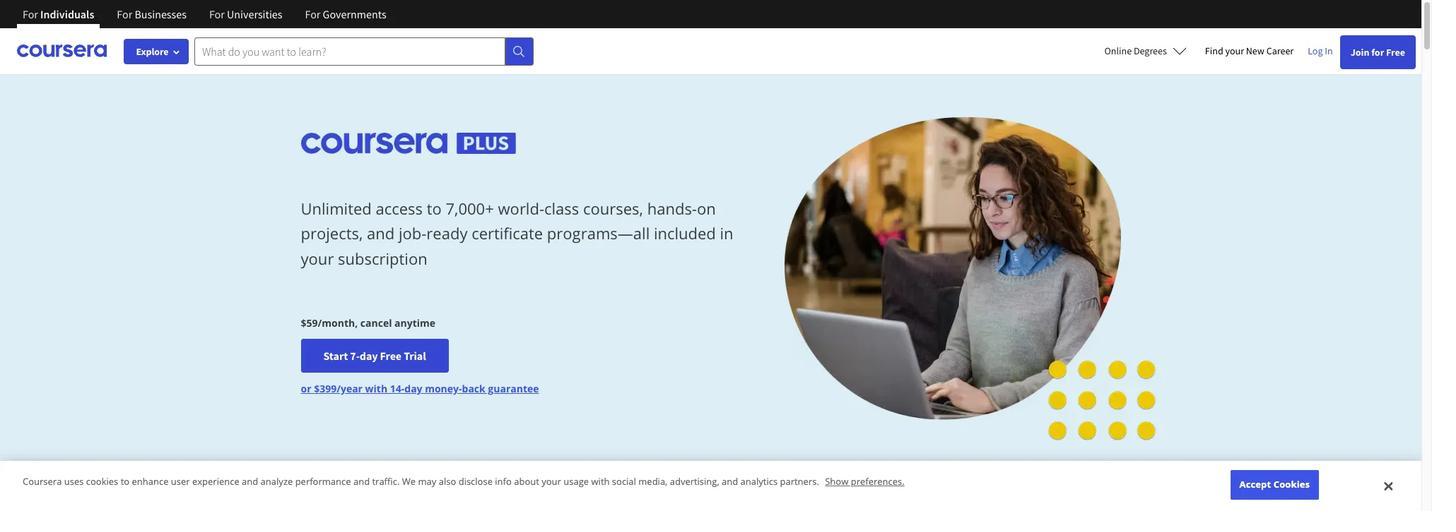Task type: locate. For each thing, give the bounding box(es) containing it.
1 vertical spatial your
[[301, 248, 334, 269]]

1 vertical spatial day
[[405, 383, 423, 396]]

$59 /month, cancel anytime
[[301, 317, 436, 330]]

accept cookies button
[[1231, 471, 1320, 501]]

with right partners. at the bottom right
[[846, 474, 880, 497]]

partners.
[[780, 476, 819, 489]]

and up subscription
[[367, 223, 395, 244]]

governments
[[323, 7, 387, 21]]

start
[[324, 350, 348, 364]]

included
[[654, 223, 716, 244]]

social
[[612, 476, 636, 489]]

0 vertical spatial free
[[1387, 46, 1406, 59]]

free
[[1387, 46, 1406, 59], [380, 350, 402, 364]]

for businesses
[[117, 7, 187, 21]]

hands-
[[648, 198, 697, 219]]

and left analytics
[[722, 476, 738, 489]]

your
[[1226, 45, 1245, 57], [301, 248, 334, 269], [542, 476, 561, 489]]

coursera left plus
[[884, 474, 957, 497]]

find your new career link
[[1199, 42, 1301, 60]]

programs—all
[[547, 223, 650, 244]]

$399
[[314, 383, 337, 396]]

accept
[[1240, 479, 1272, 492]]

learn
[[428, 474, 473, 497]]

online degrees
[[1105, 45, 1167, 57]]

$59
[[301, 317, 318, 330]]

or $399 /year with 14-day money-back guarantee
[[301, 383, 539, 396]]

start 7-day free trial
[[324, 350, 426, 364]]

for
[[1372, 46, 1385, 59]]

join for free link
[[1341, 35, 1416, 69]]

for left individuals
[[23, 7, 38, 21]]

disclose
[[459, 476, 493, 489]]

find your new career
[[1206, 45, 1294, 57]]

2 for from the left
[[117, 7, 132, 21]]

join for free
[[1351, 46, 1406, 59]]

universities
[[626, 474, 716, 497]]

may
[[418, 476, 437, 489]]

for left universities
[[209, 7, 225, 21]]

1 horizontal spatial free
[[1387, 46, 1406, 59]]

cookies
[[1274, 479, 1311, 492]]

3 for from the left
[[209, 7, 225, 21]]

for for businesses
[[117, 7, 132, 21]]

preferences.
[[851, 476, 905, 489]]

for left businesses
[[117, 7, 132, 21]]

None search field
[[194, 37, 534, 65]]

to up 'ready' at the left of page
[[427, 198, 442, 219]]

day inside button
[[360, 350, 378, 364]]

with left social
[[592, 476, 610, 489]]

and right advertising,
[[721, 474, 751, 497]]

to
[[427, 198, 442, 219], [121, 476, 130, 489]]

to right cookies
[[121, 476, 130, 489]]

unlimited access to 7,000+ world-class courses, hands-on projects, and job-ready certificate programs—all included in your subscription
[[301, 198, 734, 269]]

with left 14-
[[365, 383, 388, 396]]

1 horizontal spatial to
[[427, 198, 442, 219]]

1 vertical spatial free
[[380, 350, 402, 364]]

free left trial
[[380, 350, 402, 364]]

1 horizontal spatial your
[[542, 476, 561, 489]]

4 for from the left
[[305, 7, 321, 21]]

new
[[1247, 45, 1265, 57]]

analyze
[[261, 476, 293, 489]]

/month,
[[318, 317, 358, 330]]

and left analyze
[[242, 476, 258, 489]]

for for governments
[[305, 7, 321, 21]]

coursera
[[884, 474, 957, 497], [23, 476, 62, 489]]

show preferences. link
[[825, 476, 905, 489]]

0 vertical spatial to
[[427, 198, 442, 219]]

1 horizontal spatial day
[[405, 383, 423, 396]]

subscription
[[338, 248, 428, 269]]

anytime
[[395, 317, 436, 330]]

your down 'projects,'
[[301, 248, 334, 269]]

coursera left uses
[[23, 476, 62, 489]]

performance
[[295, 476, 351, 489]]

0 horizontal spatial day
[[360, 350, 378, 364]]

0 horizontal spatial your
[[301, 248, 334, 269]]

your right about
[[542, 476, 561, 489]]

courses,
[[583, 198, 643, 219]]

for for universities
[[209, 7, 225, 21]]

media,
[[639, 476, 668, 489]]

guarantee
[[488, 383, 539, 396]]

0 vertical spatial your
[[1226, 45, 1245, 57]]

about
[[514, 476, 539, 489]]

for
[[23, 7, 38, 21], [117, 7, 132, 21], [209, 7, 225, 21], [305, 7, 321, 21]]

and left 'traffic.'
[[354, 476, 370, 489]]

1 for from the left
[[23, 7, 38, 21]]

in
[[1325, 45, 1333, 57]]

show
[[825, 476, 849, 489]]

0 horizontal spatial free
[[380, 350, 402, 364]]

money-
[[425, 383, 462, 396]]

your inside unlimited access to 7,000+ world-class courses, hands-on projects, and job-ready certificate programs—all included in your subscription
[[301, 248, 334, 269]]

free right for
[[1387, 46, 1406, 59]]

0 vertical spatial day
[[360, 350, 378, 364]]

0 horizontal spatial to
[[121, 476, 130, 489]]

explore button
[[124, 39, 189, 64]]

online
[[1105, 45, 1132, 57]]

log
[[1308, 45, 1323, 57]]

universities
[[227, 7, 283, 21]]

1 horizontal spatial coursera
[[884, 474, 957, 497]]

day left money-
[[405, 383, 423, 396]]

7,000+
[[446, 198, 494, 219]]

for for individuals
[[23, 7, 38, 21]]

cancel
[[361, 317, 392, 330]]

with
[[365, 383, 388, 396], [846, 474, 880, 497], [592, 476, 610, 489]]

from
[[478, 474, 516, 497]]

2 horizontal spatial your
[[1226, 45, 1245, 57]]

day
[[360, 350, 378, 364], [405, 383, 423, 396]]

plus
[[961, 474, 994, 497]]

traffic.
[[372, 476, 400, 489]]

your right find
[[1226, 45, 1245, 57]]

for universities
[[209, 7, 283, 21]]

day down $59 /month, cancel anytime
[[360, 350, 378, 364]]

advertising,
[[670, 476, 720, 489]]

275+
[[521, 474, 559, 497]]

/year
[[337, 383, 363, 396]]

and
[[367, 223, 395, 244], [721, 474, 751, 497], [242, 476, 258, 489], [354, 476, 370, 489], [722, 476, 738, 489]]

we
[[402, 476, 416, 489]]

free inside button
[[380, 350, 402, 364]]

also
[[439, 476, 456, 489]]

info
[[495, 476, 512, 489]]

for left governments
[[305, 7, 321, 21]]



Task type: describe. For each thing, give the bounding box(es) containing it.
learn from 275+ leading universities and companies with coursera plus
[[428, 474, 994, 497]]

degrees
[[1134, 45, 1167, 57]]

certificate
[[472, 223, 543, 244]]

access
[[376, 198, 423, 219]]

1 vertical spatial to
[[121, 476, 130, 489]]

log in
[[1308, 45, 1333, 57]]

accept cookies
[[1240, 479, 1311, 492]]

online degrees button
[[1094, 35, 1199, 66]]

trial
[[404, 350, 426, 364]]

for governments
[[305, 7, 387, 21]]

0 horizontal spatial coursera
[[23, 476, 62, 489]]

find
[[1206, 45, 1224, 57]]

unlimited
[[301, 198, 372, 219]]

2 vertical spatial your
[[542, 476, 561, 489]]

explore
[[136, 45, 169, 58]]

leading
[[564, 474, 622, 497]]

job-
[[399, 223, 427, 244]]

2 horizontal spatial with
[[846, 474, 880, 497]]

ready
[[427, 223, 468, 244]]

analytics
[[741, 476, 778, 489]]

to inside unlimited access to 7,000+ world-class courses, hands-on projects, and job-ready certificate programs—all included in your subscription
[[427, 198, 442, 219]]

for individuals
[[23, 7, 94, 21]]

career
[[1267, 45, 1294, 57]]

projects,
[[301, 223, 363, 244]]

user
[[171, 476, 190, 489]]

coursera plus image
[[301, 133, 516, 154]]

0 horizontal spatial with
[[365, 383, 388, 396]]

7-
[[350, 350, 360, 364]]

on
[[697, 198, 716, 219]]

banner navigation
[[11, 0, 398, 39]]

individuals
[[40, 7, 94, 21]]

uses
[[64, 476, 84, 489]]

in
[[720, 223, 734, 244]]

join
[[1351, 46, 1370, 59]]

and inside unlimited access to 7,000+ world-class courses, hands-on projects, and job-ready certificate programs—all included in your subscription
[[367, 223, 395, 244]]

What do you want to learn? text field
[[194, 37, 506, 65]]

coursera uses cookies to enhance user experience and analyze performance and traffic. we may also disclose info about your usage with social media, advertising, and analytics partners. show preferences.
[[23, 476, 905, 489]]

14-
[[390, 383, 405, 396]]

back
[[462, 383, 486, 396]]

or
[[301, 383, 312, 396]]

experience
[[192, 476, 240, 489]]

usage
[[564, 476, 589, 489]]

class
[[545, 198, 579, 219]]

log in link
[[1301, 42, 1341, 59]]

businesses
[[135, 7, 187, 21]]

coursera image
[[17, 40, 107, 62]]

cookies
[[86, 476, 118, 489]]

start 7-day free trial button
[[301, 340, 449, 374]]

world-
[[498, 198, 545, 219]]

enhance
[[132, 476, 169, 489]]

1 horizontal spatial with
[[592, 476, 610, 489]]

companies
[[755, 474, 842, 497]]



Task type: vqa. For each thing, say whether or not it's contained in the screenshot.
For related to Individuals
yes



